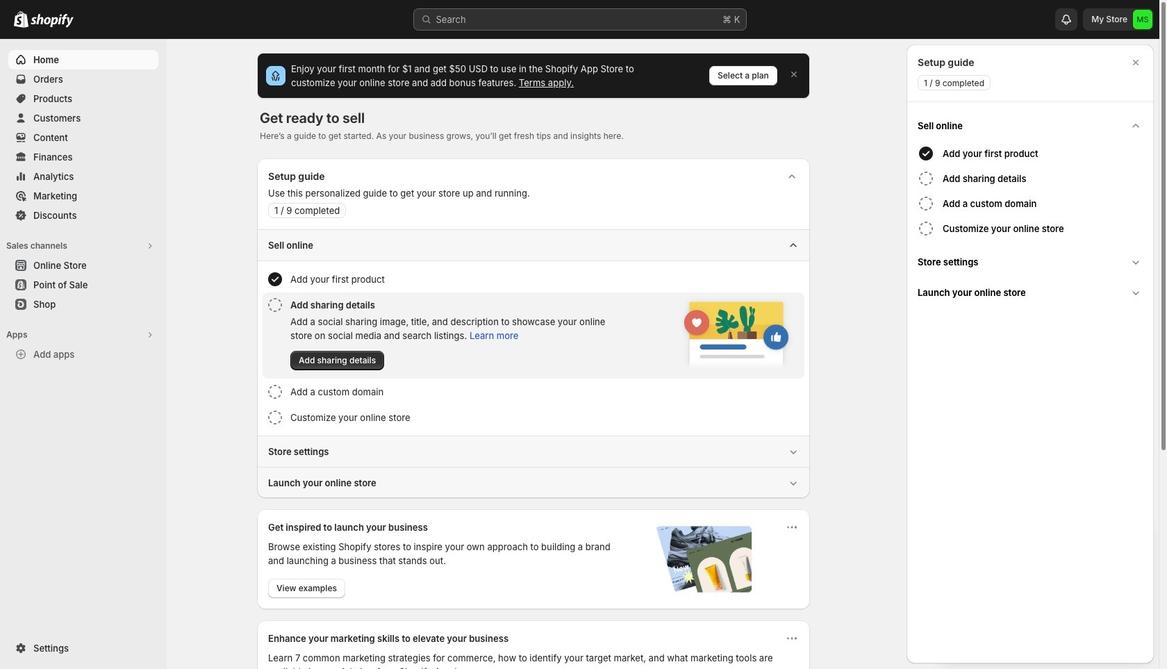Task type: describe. For each thing, give the bounding box(es) containing it.
mark add your first product as not done image
[[268, 272, 282, 286]]

mark add sharing details as done image
[[268, 298, 282, 312]]

customize your online store group
[[263, 405, 805, 430]]

setup guide region
[[257, 158, 810, 498]]

my store image
[[1133, 10, 1153, 29]]

mark customize your online store as done image for mark add sharing details as done icon
[[268, 411, 282, 425]]

sell online group
[[257, 229, 810, 436]]

guide categories group
[[257, 229, 810, 498]]

mark customize your online store as done image for mark add sharing details as done image
[[918, 220, 935, 237]]

add a custom domain group
[[263, 379, 805, 404]]

1 horizontal spatial shopify image
[[31, 14, 74, 28]]

0 horizontal spatial shopify image
[[14, 11, 28, 28]]

add your first product group
[[263, 267, 805, 292]]

mark add a custom domain as done image for mark customize your online store as done image inside the customize your online store group
[[268, 385, 282, 399]]



Task type: vqa. For each thing, say whether or not it's contained in the screenshot.
TRIAL for just
no



Task type: locate. For each thing, give the bounding box(es) containing it.
mark customize your online store as done image
[[918, 220, 935, 237], [268, 411, 282, 425]]

add sharing details group
[[263, 293, 805, 379]]

dialog
[[907, 44, 1154, 664]]

0 vertical spatial mark add a custom domain as done image
[[918, 195, 935, 212]]

1 horizontal spatial mark add a custom domain as done image
[[918, 195, 935, 212]]

0 horizontal spatial mark add a custom domain as done image
[[268, 385, 282, 399]]

0 horizontal spatial mark customize your online store as done image
[[268, 411, 282, 425]]

mark customize your online store as done image inside customize your online store group
[[268, 411, 282, 425]]

0 vertical spatial mark customize your online store as done image
[[918, 220, 935, 237]]

mark add sharing details as done image
[[918, 170, 935, 187]]

1 vertical spatial mark add a custom domain as done image
[[268, 385, 282, 399]]

mark add a custom domain as done image for mark add sharing details as done image's mark customize your online store as done image
[[918, 195, 935, 212]]

1 vertical spatial mark customize your online store as done image
[[268, 411, 282, 425]]

mark add a custom domain as done image
[[918, 195, 935, 212], [268, 385, 282, 399]]

shopify image
[[14, 11, 28, 28], [31, 14, 74, 28]]

1 horizontal spatial mark customize your online store as done image
[[918, 220, 935, 237]]

mark add a custom domain as done image inside add a custom domain group
[[268, 385, 282, 399]]



